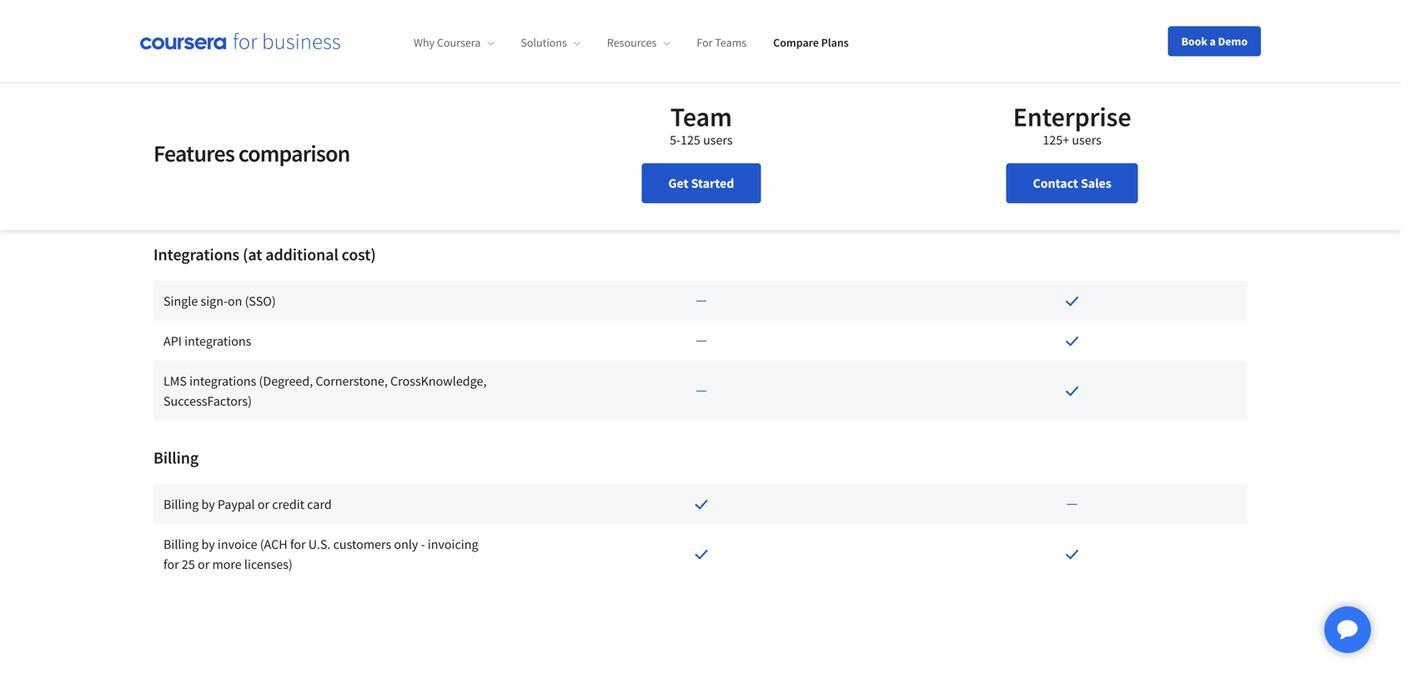 Task type: locate. For each thing, give the bounding box(es) containing it.
or inside billing by invoice (ach for u.s. customers only - invoicing for 25 or more licenses)
[[198, 557, 210, 573]]

started
[[691, 175, 734, 192]]

success
[[225, 61, 280, 82]]

by inside billing by invoice (ach for u.s. customers only - invoicing for 25 or more licenses)
[[201, 537, 215, 553]]

0 vertical spatial billing
[[153, 448, 199, 469]]

lms integrations (degreed, cornerstone, crossknowledge, successfactors)
[[163, 373, 487, 410]]

billing for billing by invoice (ach for u.s. customers only - invoicing for 25 or more licenses)
[[163, 537, 199, 553]]

or left credit
[[258, 497, 269, 513]]

2 vertical spatial billing
[[163, 537, 199, 553]]

integrations up successfactors)
[[189, 373, 256, 390]]

lms
[[163, 373, 187, 390]]

0 horizontal spatial for
[[163, 557, 179, 573]]

users
[[703, 132, 733, 148], [1072, 132, 1102, 148]]

1 vertical spatial by
[[201, 537, 215, 553]]

billing up 25
[[163, 537, 199, 553]]

solutions
[[521, 35, 567, 50]]

billing by invoice (ach for u.s. customers only - invoicing for 25 or more licenses)
[[163, 537, 478, 573]]

2 users from the left
[[1072, 132, 1102, 148]]

for teams
[[697, 35, 747, 50]]

integrations inside "lms integrations (degreed, cornerstone, crossknowledge, successfactors)"
[[189, 373, 256, 390]]

book
[[1181, 34, 1207, 49]]

125+
[[1043, 132, 1069, 148]]

cornerstone,
[[316, 373, 388, 390]]

(at
[[243, 244, 262, 265]]

api integrations
[[163, 333, 251, 350]]

why coursera link
[[414, 35, 494, 50]]

single sign-on (sso)
[[163, 293, 276, 310]]

features comparison
[[153, 139, 350, 168]]

for left 25
[[163, 557, 179, 573]]

0 horizontal spatial or
[[198, 557, 210, 573]]

by
[[201, 497, 215, 513], [201, 537, 215, 553]]

for left u.s. on the left
[[290, 537, 306, 553]]

for
[[290, 537, 306, 553], [163, 557, 179, 573]]

users right the 125
[[703, 132, 733, 148]]

1 vertical spatial integrations
[[189, 373, 256, 390]]

1 users from the left
[[703, 132, 733, 148]]

single
[[163, 293, 198, 310]]

billing left the paypal
[[163, 497, 199, 513]]

125
[[681, 132, 700, 148]]

users right 125+ on the top of page
[[1072, 132, 1102, 148]]

successfactors)
[[163, 393, 252, 410]]

by for paypal
[[201, 497, 215, 513]]

billing for billing
[[153, 448, 199, 469]]

0 vertical spatial or
[[258, 497, 269, 513]]

business
[[219, 150, 268, 166]]

more
[[212, 557, 242, 573]]

integrations for lms
[[189, 373, 256, 390]]

crossknowledge,
[[390, 373, 487, 390]]

resources
[[607, 35, 657, 50]]

billing for billing by paypal or credit card
[[163, 497, 199, 513]]

1 by from the top
[[201, 497, 215, 513]]

1 vertical spatial for
[[163, 557, 179, 573]]

customer
[[153, 61, 222, 82]]

or
[[258, 497, 269, 513], [198, 557, 210, 573]]

only
[[394, 537, 418, 553]]

0 horizontal spatial users
[[703, 132, 733, 148]]

reviews
[[270, 150, 313, 166]]

integrations down single sign-on (sso)
[[184, 333, 251, 350]]

1 vertical spatial or
[[198, 557, 210, 573]]

0 vertical spatial by
[[201, 497, 215, 513]]

1 vertical spatial billing
[[163, 497, 199, 513]]

integrations
[[184, 333, 251, 350], [189, 373, 256, 390]]

(sso)
[[245, 293, 276, 310]]

users inside team 5-125 users
[[703, 132, 733, 148]]

contact sales link
[[1006, 163, 1138, 203]]

1 horizontal spatial or
[[258, 497, 269, 513]]

1 horizontal spatial users
[[1072, 132, 1102, 148]]

features
[[153, 139, 234, 168]]

by up more
[[201, 537, 215, 553]]

enterprise
[[1013, 100, 1131, 133]]

integrations
[[153, 244, 239, 265]]

by left the paypal
[[201, 497, 215, 513]]

0 vertical spatial integrations
[[184, 333, 251, 350]]

2 by from the top
[[201, 537, 215, 553]]

1 horizontal spatial for
[[290, 537, 306, 553]]

billing inside billing by invoice (ach for u.s. customers only - invoicing for 25 or more licenses)
[[163, 537, 199, 553]]

5-
[[670, 132, 681, 148]]

(ach
[[260, 537, 287, 553]]

or right 25
[[198, 557, 210, 573]]

for teams link
[[697, 35, 747, 50]]

why
[[414, 35, 435, 50]]

book a demo button
[[1168, 26, 1261, 56]]

billing
[[153, 448, 199, 469], [163, 497, 199, 513], [163, 537, 199, 553]]

users inside enterprise 125+ users
[[1072, 132, 1102, 148]]

by for invoice
[[201, 537, 215, 553]]

billing down successfactors)
[[153, 448, 199, 469]]

executive business reviews
[[163, 150, 313, 166]]

u.s.
[[308, 537, 331, 553]]

cost)
[[342, 244, 376, 265]]

card
[[307, 497, 332, 513]]

contact sales
[[1033, 175, 1111, 192]]

coursera
[[437, 35, 481, 50]]



Task type: vqa. For each thing, say whether or not it's contained in the screenshot.
book a demo
yes



Task type: describe. For each thing, give the bounding box(es) containing it.
on
[[228, 293, 242, 310]]

team 5-125 users
[[670, 100, 733, 148]]

get started link
[[642, 163, 761, 203]]

api
[[163, 333, 182, 350]]

(degreed,
[[259, 373, 313, 390]]

enterprise 125+ users
[[1013, 100, 1131, 148]]

book a demo
[[1181, 34, 1248, 49]]

licenses)
[[244, 557, 293, 573]]

integrations for api
[[184, 333, 251, 350]]

why coursera
[[414, 35, 481, 50]]

invoicing
[[428, 537, 478, 553]]

-
[[421, 537, 425, 553]]

credit
[[272, 497, 304, 513]]

team
[[670, 100, 732, 133]]

compare plans link
[[773, 35, 849, 50]]

executive
[[163, 150, 216, 166]]

teams
[[715, 35, 747, 50]]

coursera for business image
[[140, 33, 340, 50]]

25
[[182, 557, 195, 573]]

contact
[[1033, 175, 1078, 192]]

solutions link
[[521, 35, 580, 50]]

demo
[[1218, 34, 1248, 49]]

additional
[[265, 244, 338, 265]]

integrations (at additional cost)
[[153, 244, 376, 265]]

comparison
[[238, 139, 350, 168]]

compare
[[773, 35, 819, 50]]

0 vertical spatial for
[[290, 537, 306, 553]]

paypal
[[218, 497, 255, 513]]

compare plans
[[773, 35, 849, 50]]

billing by paypal or credit card
[[163, 497, 332, 513]]

customers
[[333, 537, 391, 553]]

get started
[[668, 175, 734, 192]]

customer success
[[153, 61, 280, 82]]

a
[[1210, 34, 1216, 49]]

get
[[668, 175, 688, 192]]

resources link
[[607, 35, 670, 50]]

invoice
[[218, 537, 257, 553]]

sales
[[1081, 175, 1111, 192]]

sign-
[[201, 293, 228, 310]]

for
[[697, 35, 713, 50]]

plans
[[821, 35, 849, 50]]



